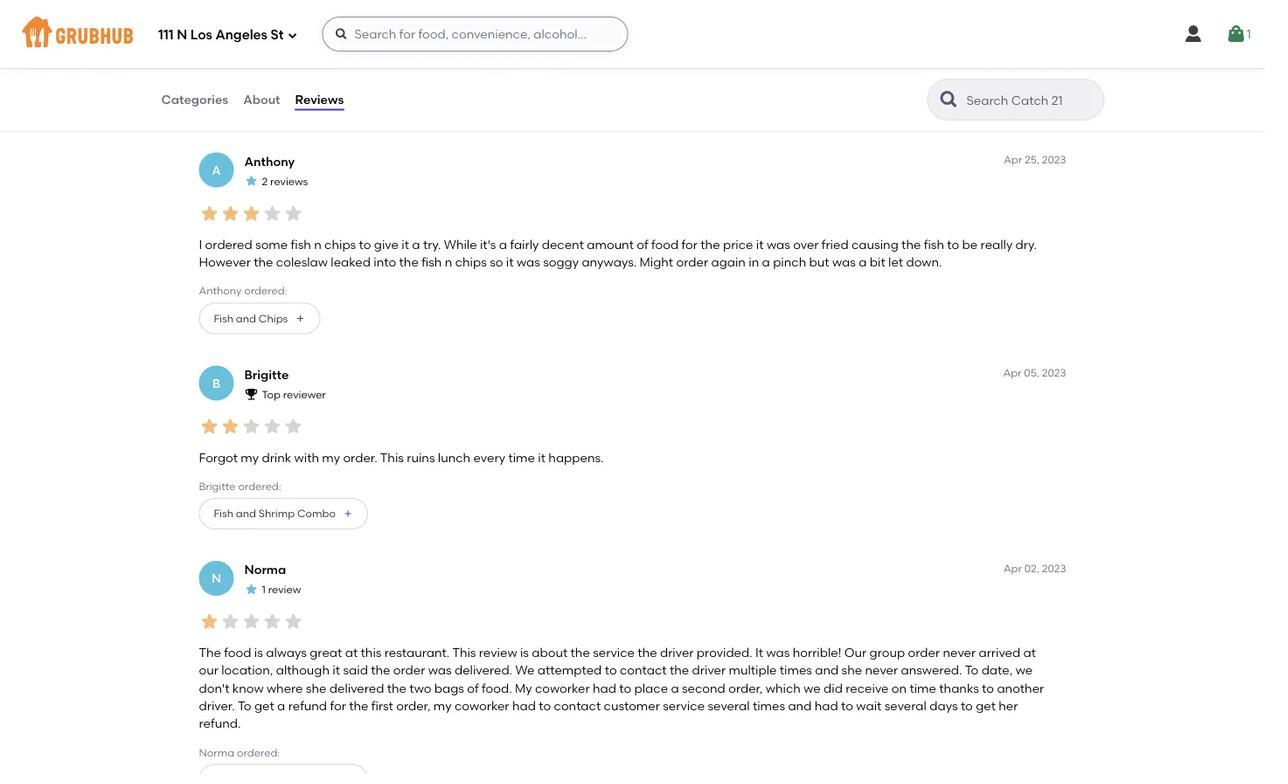 Task type: locate. For each thing, give the bounding box(es) containing it.
chips
[[324, 237, 356, 252], [455, 255, 487, 270]]

shrimp
[[259, 508, 295, 520]]

apr left 25,
[[1004, 154, 1022, 166]]

and
[[236, 99, 256, 112], [236, 312, 256, 325], [236, 508, 256, 520], [815, 663, 839, 678], [788, 699, 812, 714]]

chips for good
[[259, 99, 288, 112]]

this up delivered. at bottom left
[[452, 646, 476, 660]]

delivered
[[329, 681, 384, 696]]

brigitte up top
[[244, 367, 289, 382]]

1 horizontal spatial brigitte
[[244, 367, 289, 382]]

1 vertical spatial we
[[804, 681, 821, 696]]

1 vertical spatial driver
[[692, 663, 726, 678]]

0 horizontal spatial order
[[393, 663, 425, 678]]

0 vertical spatial anthony
[[244, 154, 295, 169]]

days
[[930, 699, 958, 714]]

about button
[[242, 68, 281, 131]]

svg image
[[1226, 24, 1247, 45]]

for inside i ordered some fish n chips to give it a try. while it's a fairly decent amount of food for the price it was over fried causing the fish to be really dry. however the coleslaw leaked into the fish n chips so it was soggy anyways. might order again in a pinch but was a bit let down.
[[682, 237, 698, 252]]

this
[[361, 646, 382, 660]]

to
[[965, 663, 979, 678], [238, 699, 251, 714]]

0 horizontal spatial of
[[467, 681, 479, 696]]

ordered: for food
[[237, 747, 280, 759]]

111 n los angeles st
[[158, 27, 284, 43]]

time
[[508, 450, 535, 465], [910, 681, 936, 696]]

0 horizontal spatial get
[[254, 699, 274, 714]]

1 vertical spatial food
[[224, 646, 251, 660]]

1 horizontal spatial svg image
[[334, 27, 348, 41]]

1 vertical spatial never
[[865, 663, 898, 678]]

1 vertical spatial times
[[753, 699, 785, 714]]

is up location,
[[254, 646, 263, 660]]

try.
[[423, 237, 441, 252]]

0 horizontal spatial is
[[254, 646, 263, 660]]

n
[[177, 27, 187, 43], [212, 571, 221, 586]]

review inside the food is always great at this restaurant. this review is about the service the  driver provided. it was horrible!  our group order never arrived at our location, although it said the order was delivered. we attempted to contact the driver multiple times and she never answered.  to date, we don't know where she delivered the two bags of food. my coworker had to place a second order, which we did receive on time thanks to another driver.  to get a refund for the first order, my coworker had to  contact customer service several times and had to wait several days to get her refund.
[[479, 646, 517, 660]]

to down know
[[238, 699, 251, 714]]

had down my
[[512, 699, 536, 714]]

of inside the food is always great at this restaurant. this review is about the service the  driver provided. it was horrible!  our group order never arrived at our location, although it said the order was delivered. we attempted to contact the driver multiple times and she never answered.  to date, we don't know where she delivered the two bags of food. my coworker had to place a second order, which we did receive on time thanks to another driver.  to get a refund for the first order, my coworker had to  contact customer service several times and had to wait several days to get her refund.
[[467, 681, 479, 696]]

the up place
[[638, 646, 657, 660]]

fish and chips button
[[199, 90, 320, 121], [199, 303, 320, 334]]

miles ordered:
[[199, 72, 270, 84]]

we left the did
[[804, 681, 821, 696]]

1 vertical spatial contact
[[554, 699, 601, 714]]

never
[[943, 646, 976, 660], [865, 663, 898, 678]]

she
[[842, 663, 862, 678], [306, 681, 326, 696]]

0 horizontal spatial n
[[314, 237, 321, 252]]

plus icon image inside the "fish and shrimp combo" button
[[343, 509, 353, 519]]

brigitte for brigitte ordered:
[[199, 480, 236, 493]]

chips left reviews button
[[259, 99, 288, 112]]

0 horizontal spatial for
[[330, 699, 346, 714]]

drink
[[262, 450, 291, 465]]

0 vertical spatial 2023
[[1042, 154, 1066, 166]]

2 vertical spatial 2023
[[1042, 562, 1066, 575]]

time down answered.
[[910, 681, 936, 696]]

1 vertical spatial brigitte
[[199, 480, 236, 493]]

0 vertical spatial food
[[651, 237, 679, 252]]

and inside button
[[236, 508, 256, 520]]

1 horizontal spatial chips
[[455, 255, 487, 270]]

fish and chips button down anthony ordered:
[[199, 303, 320, 334]]

2 fish from the top
[[214, 312, 233, 325]]

chips for some
[[259, 312, 288, 325]]

let
[[888, 255, 903, 270]]

05,
[[1024, 367, 1039, 379]]

fish up coleslaw
[[291, 237, 311, 252]]

plus icon image right combo
[[343, 509, 353, 519]]

0 vertical spatial n
[[177, 27, 187, 43]]

0 vertical spatial contact
[[620, 663, 667, 678]]

anthony up 2
[[244, 154, 295, 169]]

food up location,
[[224, 646, 251, 660]]

3 fish from the top
[[214, 508, 233, 520]]

anthony for anthony ordered:
[[199, 285, 242, 297]]

1 horizontal spatial service
[[663, 699, 705, 714]]

in
[[749, 255, 759, 270]]

0 horizontal spatial at
[[345, 646, 358, 660]]

0 vertical spatial of
[[637, 237, 648, 252]]

apr left 02,
[[1004, 562, 1022, 575]]

my inside the food is always great at this restaurant. this review is about the service the  driver provided. it was horrible!  our group order never arrived at our location, although it said the order was delivered. we attempted to contact the driver multiple times and she never answered.  to date, we don't know where she delivered the two bags of food. my coworker had to place a second order, which we did receive on time thanks to another driver.  to get a refund for the first order, my coworker had to  contact customer service several times and had to wait several days to get her refund.
[[434, 699, 452, 714]]

bags
[[434, 681, 464, 696]]

fish and chips button down miles ordered:
[[199, 90, 320, 121]]

1 2023 from the top
[[1042, 154, 1066, 166]]

food inside i ordered some fish n chips to give it a try. while it's a fairly decent amount of food for the price it was over fried causing the fish to be really dry. however the coleslaw leaked into the fish n chips so it was soggy anyways. might order again in a pinch but was a bit let down.
[[651, 237, 679, 252]]

service up attempted
[[593, 646, 635, 660]]

driver up second
[[692, 663, 726, 678]]

anthony for anthony
[[244, 154, 295, 169]]

norma down 'refund.'
[[199, 747, 234, 759]]

1 vertical spatial fish and chips
[[214, 312, 288, 325]]

0 horizontal spatial food.
[[235, 42, 266, 57]]

1 horizontal spatial to
[[965, 663, 979, 678]]

fish down miles ordered:
[[214, 99, 233, 112]]

0 horizontal spatial food
[[224, 646, 251, 660]]

norma up "1 review"
[[244, 563, 286, 577]]

was right it
[[766, 646, 790, 660]]

ordered: down 'refund.'
[[237, 747, 280, 759]]

better
[[462, 42, 498, 57]]

my down bags
[[434, 699, 452, 714]]

2 2023 from the top
[[1042, 367, 1066, 379]]

it
[[402, 237, 409, 252], [756, 237, 764, 252], [506, 255, 514, 270], [538, 450, 546, 465], [333, 663, 340, 678]]

1 horizontal spatial get
[[976, 699, 996, 714]]

1 horizontal spatial time
[[910, 681, 936, 696]]

0 vertical spatial coworker
[[535, 681, 590, 696]]

anthony
[[244, 154, 295, 169], [199, 285, 242, 297]]

brigitte for brigitte
[[244, 367, 289, 382]]

fish for anthony
[[214, 312, 233, 325]]

the
[[701, 237, 720, 252], [901, 237, 921, 252], [254, 255, 273, 270], [399, 255, 419, 270], [571, 646, 590, 660], [638, 646, 657, 660], [371, 663, 390, 678], [670, 663, 689, 678], [387, 681, 407, 696], [349, 699, 368, 714]]

0 vertical spatial order
[[676, 255, 708, 270]]

this left ruins on the bottom left
[[380, 450, 404, 465]]

n up coleslaw
[[314, 237, 321, 252]]

0 vertical spatial 1
[[1247, 27, 1251, 41]]

review
[[268, 584, 301, 596], [479, 646, 517, 660]]

this inside the food is always great at this restaurant. this review is about the service the  driver provided. it was horrible!  our group order never arrived at our location, although it said the order was delivered. we attempted to contact the driver multiple times and she never answered.  to date, we don't know where she delivered the two bags of food. my coworker had to place a second order, which we did receive on time thanks to another driver.  to get a refund for the first order, my coworker had to  contact customer service several times and had to wait several days to get her refund.
[[452, 646, 476, 660]]

chips down anthony ordered:
[[259, 312, 288, 325]]

get down know
[[254, 699, 274, 714]]

1 inside button
[[1247, 27, 1251, 41]]

it left the said
[[333, 663, 340, 678]]

svg image
[[1183, 24, 1204, 45], [334, 27, 348, 41], [287, 30, 298, 41]]

review up delivered. at bottom left
[[479, 646, 517, 660]]

1 vertical spatial chips
[[455, 255, 487, 270]]

times up the which
[[780, 663, 812, 678]]

on
[[892, 681, 907, 696]]

chips up "leaked"
[[324, 237, 356, 252]]

at up the said
[[345, 646, 358, 660]]

we
[[515, 663, 535, 678]]

0 vertical spatial norma
[[244, 563, 286, 577]]

is
[[254, 646, 263, 660], [520, 646, 529, 660]]

apr 25, 2023
[[1004, 154, 1066, 166]]

brigitte down forgot
[[199, 480, 236, 493]]

of down delivered. at bottom left
[[467, 681, 479, 696]]

0 horizontal spatial we
[[804, 681, 821, 696]]

fish up down.
[[924, 237, 944, 252]]

1 vertical spatial for
[[330, 699, 346, 714]]

2 horizontal spatial fish
[[924, 237, 944, 252]]

our
[[199, 663, 218, 678]]

for inside the food is always great at this restaurant. this review is about the service the  driver provided. it was horrible!  our group order never arrived at our location, although it said the order was delivered. we attempted to contact the driver multiple times and she never answered.  to date, we don't know where she delivered the two bags of food. my coworker had to place a second order, which we did receive on time thanks to another driver.  to get a refund for the first order, my coworker had to  contact customer service several times and had to wait several days to get her refund.
[[330, 699, 346, 714]]

service down second
[[663, 699, 705, 714]]

2023 right 05,
[[1042, 367, 1066, 379]]

plus icon image down coleslaw
[[295, 313, 305, 324]]

0 horizontal spatial she
[[306, 681, 326, 696]]

review up always
[[268, 584, 301, 596]]

2 vertical spatial fish
[[214, 508, 233, 520]]

0 vertical spatial order,
[[728, 681, 763, 696]]

several down on
[[885, 699, 927, 714]]

this
[[380, 450, 404, 465], [452, 646, 476, 660]]

reviewer
[[283, 388, 326, 401]]

be.
[[599, 42, 617, 57]]

0 vertical spatial fish and chips button
[[199, 90, 320, 121]]

two
[[409, 681, 431, 696]]

1 vertical spatial fish
[[214, 312, 233, 325]]

los
[[190, 27, 212, 43]]

and for ordered
[[236, 312, 256, 325]]

fish and chips button for ordered
[[199, 303, 320, 334]]

we up another
[[1016, 663, 1033, 678]]

0 horizontal spatial review
[[268, 584, 301, 596]]

give
[[374, 237, 399, 252]]

refund.
[[199, 717, 241, 731]]

several down second
[[708, 699, 750, 714]]

0 horizontal spatial 1
[[262, 584, 266, 596]]

1 horizontal spatial norma
[[244, 563, 286, 577]]

1 fish and chips button from the top
[[199, 90, 320, 121]]

fish and chips down miles ordered:
[[214, 99, 288, 112]]

svg image up prices.
[[334, 27, 348, 41]]

get left her
[[976, 699, 996, 714]]

2
[[262, 175, 268, 188]]

1 horizontal spatial good
[[268, 42, 302, 57]]

times down the which
[[753, 699, 785, 714]]

0 horizontal spatial contact
[[554, 699, 601, 714]]

contact down attempted
[[554, 699, 601, 714]]

plus icon image
[[295, 100, 305, 111], [295, 313, 305, 324], [343, 509, 353, 519]]

0 horizontal spatial good
[[199, 42, 232, 57]]

1 chips from the top
[[259, 99, 288, 112]]

25,
[[1025, 154, 1039, 166]]

2 horizontal spatial order
[[908, 646, 940, 660]]

2 vertical spatial order
[[393, 663, 425, 678]]

svg image left svg image
[[1183, 24, 1204, 45]]

to
[[584, 42, 596, 57], [359, 237, 371, 252], [947, 237, 959, 252], [605, 663, 617, 678], [619, 681, 631, 696], [982, 681, 994, 696], [539, 699, 551, 714], [841, 699, 853, 714], [961, 699, 973, 714]]

trophy icon image
[[244, 387, 258, 401]]

2 fish and chips button from the top
[[199, 303, 320, 334]]

1 vertical spatial 1
[[262, 584, 266, 596]]

1 vertical spatial chips
[[259, 312, 288, 325]]

main navigation navigation
[[0, 0, 1265, 68]]

my right with
[[322, 450, 340, 465]]

food. left st
[[235, 42, 266, 57]]

n down while
[[445, 255, 452, 270]]

she down our
[[842, 663, 862, 678]]

causing
[[852, 237, 899, 252]]

1 vertical spatial fish and chips button
[[199, 303, 320, 334]]

order, down multiple
[[728, 681, 763, 696]]

for left price
[[682, 237, 698, 252]]

apr
[[1004, 154, 1022, 166], [1003, 367, 1022, 379], [1004, 562, 1022, 575]]

good left prices.
[[268, 42, 302, 57]]

2 chips from the top
[[259, 312, 288, 325]]

apr left 05,
[[1003, 367, 1022, 379]]

Search Catch 21 search field
[[965, 92, 1099, 108]]

the down delivered
[[349, 699, 368, 714]]

apr for fried
[[1004, 154, 1022, 166]]

1 horizontal spatial order,
[[728, 681, 763, 696]]

contact up place
[[620, 663, 667, 678]]

0 vertical spatial fish
[[214, 99, 233, 112]]

order
[[676, 255, 708, 270], [908, 646, 940, 660], [393, 663, 425, 678]]

0 vertical spatial plus icon image
[[295, 100, 305, 111]]

0 vertical spatial fish and chips
[[214, 99, 288, 112]]

0 horizontal spatial time
[[508, 450, 535, 465]]

1 vertical spatial this
[[452, 646, 476, 660]]

1 horizontal spatial this
[[452, 646, 476, 660]]

1 horizontal spatial we
[[1016, 663, 1033, 678]]

3 2023 from the top
[[1042, 562, 1066, 575]]

at
[[345, 646, 358, 660], [1023, 646, 1036, 660]]

had up customer
[[593, 681, 616, 696]]

0 vertical spatial service
[[593, 646, 635, 660]]

star icon image
[[262, 8, 283, 29], [244, 174, 258, 188], [199, 203, 220, 224], [220, 203, 241, 224], [241, 203, 262, 224], [262, 203, 283, 224], [283, 203, 304, 224], [199, 416, 220, 437], [220, 416, 241, 437], [241, 416, 262, 437], [262, 416, 283, 437], [283, 416, 304, 437], [244, 583, 258, 597], [199, 612, 220, 633], [220, 612, 241, 633], [241, 612, 262, 633], [262, 612, 283, 633], [283, 612, 304, 633]]

2 vertical spatial plus icon image
[[343, 509, 353, 519]]

ordered: for my
[[238, 480, 281, 493]]

was up pinch
[[767, 237, 790, 252]]

fish down brigitte ordered:
[[214, 508, 233, 520]]

0 horizontal spatial n
[[177, 27, 187, 43]]

1 horizontal spatial food
[[651, 237, 679, 252]]

1 horizontal spatial coworker
[[535, 681, 590, 696]]

a
[[412, 237, 420, 252], [499, 237, 507, 252], [762, 255, 770, 270], [859, 255, 867, 270], [671, 681, 679, 696], [277, 699, 285, 714]]

the right into
[[399, 255, 419, 270]]

good up 'miles'
[[199, 42, 232, 57]]

into
[[374, 255, 396, 270]]

n left "1 review"
[[212, 571, 221, 586]]

the up first
[[387, 681, 407, 696]]

every
[[473, 450, 505, 465]]

food inside the food is always great at this restaurant. this review is about the service the  driver provided. it was horrible!  our group order never arrived at our location, although it said the order was delivered. we attempted to contact the driver multiple times and she never answered.  to date, we don't know where she delivered the two bags of food. my coworker had to place a second order, which we did receive on time thanks to another driver.  to get a refund for the first order, my coworker had to  contact customer service several times and had to wait several days to get her refund.
[[224, 646, 251, 660]]

0 horizontal spatial norma
[[199, 747, 234, 759]]

0 vertical spatial for
[[682, 237, 698, 252]]

plus icon image for brigitte
[[343, 509, 353, 519]]

was
[[767, 237, 790, 252], [517, 255, 540, 270], [832, 255, 856, 270], [766, 646, 790, 660], [428, 663, 452, 678]]

fish and chips
[[214, 99, 288, 112], [214, 312, 288, 325]]

1 horizontal spatial order
[[676, 255, 708, 270]]

were
[[430, 42, 459, 57]]

ordered: down coleslaw
[[244, 285, 287, 297]]

n inside main navigation navigation
[[177, 27, 187, 43]]

the
[[199, 646, 221, 660]]

2 fish and chips from the top
[[214, 312, 288, 325]]

delivered.
[[455, 663, 512, 678]]

1 vertical spatial review
[[479, 646, 517, 660]]

ordered: up fish and shrimp combo
[[238, 480, 281, 493]]

2023 right 02,
[[1042, 562, 1066, 575]]

fish and chips for ordered
[[214, 312, 288, 325]]

2 several from the left
[[885, 699, 927, 714]]

place
[[634, 681, 668, 696]]

anthony down however
[[199, 285, 242, 297]]

n
[[314, 237, 321, 252], [445, 255, 452, 270]]

norma for norma
[[244, 563, 286, 577]]

0 vertical spatial chips
[[259, 99, 288, 112]]

had down the did
[[815, 699, 838, 714]]

brigitte
[[244, 367, 289, 382], [199, 480, 236, 493]]

plus icon image right about button
[[295, 100, 305, 111]]

get
[[254, 699, 274, 714], [976, 699, 996, 714]]

1 horizontal spatial contact
[[620, 663, 667, 678]]

2 horizontal spatial my
[[434, 699, 452, 714]]

1 vertical spatial apr
[[1003, 367, 1022, 379]]

0 horizontal spatial to
[[238, 699, 251, 714]]

know
[[232, 681, 264, 696]]

0 vertical spatial chips
[[324, 237, 356, 252]]

the food is always great at this restaurant. this review is about the service the  driver provided. it was horrible!  our group order never arrived at our location, although it said the order was delivered. we attempted to contact the driver multiple times and she never answered.  to date, we don't know where she delivered the two bags of food. my coworker had to place a second order, which we did receive on time thanks to another driver.  to get a refund for the first order, my coworker had to  contact customer service several times and had to wait several days to get her refund.
[[199, 646, 1044, 731]]

order down restaurant.
[[393, 663, 425, 678]]

1 horizontal spatial of
[[637, 237, 648, 252]]

and down brigitte ordered:
[[236, 508, 256, 520]]

at right "arrived"
[[1023, 646, 1036, 660]]

order,
[[728, 681, 763, 696], [396, 699, 431, 714]]

111
[[158, 27, 174, 43]]

of up might
[[637, 237, 648, 252]]

chips down while
[[455, 255, 487, 270]]

wish
[[347, 42, 375, 57]]

2 horizontal spatial had
[[815, 699, 838, 714]]

1 vertical spatial norma
[[199, 747, 234, 759]]

combo
[[297, 508, 336, 520]]

for
[[682, 237, 698, 252], [330, 699, 346, 714]]

the down some
[[254, 255, 273, 270]]

0 horizontal spatial had
[[512, 699, 536, 714]]

had
[[593, 681, 616, 696], [512, 699, 536, 714], [815, 699, 838, 714]]

ordered: up about
[[227, 72, 270, 84]]

1 horizontal spatial 1
[[1247, 27, 1251, 41]]

is up 'we'
[[520, 646, 529, 660]]

horrible!
[[793, 646, 841, 660]]

food. down delivered. at bottom left
[[482, 681, 512, 696]]

2 reviews
[[262, 175, 308, 188]]

0 vertical spatial apr
[[1004, 154, 1022, 166]]

dry.
[[1016, 237, 1037, 252]]

1 vertical spatial service
[[663, 699, 705, 714]]

1 horizontal spatial several
[[885, 699, 927, 714]]

0 horizontal spatial order,
[[396, 699, 431, 714]]

1 fish and chips from the top
[[214, 99, 288, 112]]

2 is from the left
[[520, 646, 529, 660]]

coworker
[[535, 681, 590, 696], [455, 699, 509, 714]]



Task type: vqa. For each thing, say whether or not it's contained in the screenshot.
Your
no



Task type: describe. For each thing, give the bounding box(es) containing it.
pinch
[[773, 255, 806, 270]]

coleslaw
[[276, 255, 328, 270]]

restaurant.
[[384, 646, 450, 660]]

1 good from the left
[[199, 42, 232, 57]]

the up 'again'
[[701, 237, 720, 252]]

forgot my drink with my order. this ruins lunch every time it happens.
[[199, 450, 604, 465]]

first
[[371, 699, 393, 714]]

lunch
[[438, 450, 470, 465]]

a down where
[[277, 699, 285, 714]]

food. inside the food is always great at this restaurant. this review is about the service the  driver provided. it was horrible!  our group order never arrived at our location, although it said the order was delivered. we attempted to contact the driver multiple times and she never answered.  to date, we don't know where she delivered the two bags of food. my coworker had to place a second order, which we did receive on time thanks to another driver.  to get a refund for the first order, my coworker had to  contact customer service several times and had to wait several days to get her refund.
[[482, 681, 512, 696]]

2023 for at
[[1042, 562, 1066, 575]]

soggy
[[543, 255, 579, 270]]

0 vertical spatial never
[[943, 646, 976, 660]]

bit
[[870, 255, 885, 270]]

1 vertical spatial order,
[[396, 699, 431, 714]]

attempted
[[537, 663, 602, 678]]

multiple
[[729, 663, 777, 678]]

norma ordered:
[[199, 747, 280, 759]]

0 vertical spatial times
[[780, 663, 812, 678]]

2 horizontal spatial svg image
[[1183, 24, 1204, 45]]

Search for food, convenience, alcohol... search field
[[322, 17, 628, 52]]

anyways.
[[582, 255, 637, 270]]

of inside i ordered some fish n chips to give it a try. while it's a fairly decent amount of food for the price it was over fried causing the fish to be really dry. however the coleslaw leaked into the fish n chips so it was soggy anyways. might order again in a pinch but was a bit let down.
[[637, 237, 648, 252]]

1 button
[[1226, 18, 1251, 50]]

1 vertical spatial n
[[445, 255, 452, 270]]

0 horizontal spatial never
[[865, 663, 898, 678]]

fish and shrimp combo button
[[199, 498, 368, 530]]

again
[[711, 255, 746, 270]]

to left wait at the bottom of the page
[[841, 699, 853, 714]]

and for my
[[236, 508, 256, 520]]

the up attempted
[[571, 646, 590, 660]]

which
[[766, 681, 801, 696]]

provided.
[[697, 646, 753, 660]]

down.
[[906, 255, 942, 270]]

the down this
[[371, 663, 390, 678]]

to left be
[[947, 237, 959, 252]]

1 horizontal spatial n
[[212, 571, 221, 586]]

it right the give in the left of the page
[[402, 237, 409, 252]]

1 horizontal spatial had
[[593, 681, 616, 696]]

customer
[[604, 699, 660, 714]]

great
[[310, 646, 342, 660]]

1 get from the left
[[254, 699, 274, 714]]

apr 05, 2023
[[1003, 367, 1066, 379]]

apr for at
[[1004, 562, 1022, 575]]

ordered: for ordered
[[244, 285, 287, 297]]

0 vertical spatial to
[[965, 663, 979, 678]]

brigitte ordered:
[[199, 480, 281, 493]]

0 vertical spatial time
[[508, 450, 535, 465]]

1 is from the left
[[254, 646, 263, 660]]

thanks
[[939, 681, 979, 696]]

i
[[199, 237, 202, 252]]

and up the did
[[815, 663, 839, 678]]

although
[[276, 663, 330, 678]]

0 horizontal spatial coworker
[[455, 699, 509, 714]]

forgot
[[199, 450, 238, 465]]

where
[[267, 681, 303, 696]]

fairly
[[510, 237, 539, 252]]

1 several from the left
[[708, 699, 750, 714]]

fish for brigitte
[[214, 508, 233, 520]]

leaked
[[331, 255, 371, 270]]

price
[[723, 237, 753, 252]]

arrived
[[979, 646, 1021, 660]]

it inside the food is always great at this restaurant. this review is about the service the  driver provided. it was horrible!  our group order never arrived at our location, although it said the order was delivered. we attempted to contact the driver multiple times and she never answered.  to date, we don't know where she delivered the two bags of food. my coworker had to place a second order, which we did receive on time thanks to another driver.  to get a refund for the first order, my coworker had to  contact customer service several times and had to wait several days to get her refund.
[[333, 663, 340, 678]]

categories
[[161, 92, 228, 107]]

the up down.
[[901, 237, 921, 252]]

wait
[[856, 699, 882, 714]]

0 vertical spatial n
[[314, 237, 321, 252]]

about
[[532, 646, 568, 660]]

2 get from the left
[[976, 699, 996, 714]]

0 horizontal spatial fish
[[291, 237, 311, 252]]

ruins
[[407, 450, 435, 465]]

to down thanks
[[961, 699, 973, 714]]

norma for norma ordered:
[[199, 747, 234, 759]]

over
[[793, 237, 819, 252]]

was up bags
[[428, 663, 452, 678]]

search icon image
[[939, 89, 960, 110]]

fish and chips for food.
[[214, 99, 288, 112]]

apr 02, 2023
[[1004, 562, 1066, 575]]

did
[[824, 681, 843, 696]]

top reviewer
[[262, 388, 326, 401]]

to left be.
[[584, 42, 596, 57]]

to down attempted
[[539, 699, 551, 714]]

1 horizontal spatial fish
[[422, 255, 442, 270]]

refund
[[288, 699, 327, 714]]

a right "it's"
[[499, 237, 507, 252]]

0 horizontal spatial my
[[241, 450, 259, 465]]

to up customer
[[619, 681, 631, 696]]

0 horizontal spatial chips
[[324, 237, 356, 252]]

don't
[[199, 681, 229, 696]]

0 vertical spatial driver
[[660, 646, 694, 660]]

driver.
[[199, 699, 235, 714]]

our
[[844, 646, 867, 660]]

but
[[809, 255, 829, 270]]

was down the fried
[[832, 255, 856, 270]]

was down 'fairly' at the left top of the page
[[517, 255, 540, 270]]

it
[[755, 646, 763, 660]]

fish and chips button for food.
[[199, 90, 320, 121]]

another
[[997, 681, 1044, 696]]

and down the which
[[788, 699, 812, 714]]

time inside the food is always great at this restaurant. this review is about the service the  driver provided. it was horrible!  our group order never arrived at our location, although it said the order was delivered. we attempted to contact the driver multiple times and she never answered.  to date, we don't know where she delivered the two bags of food. my coworker had to place a second order, which we did receive on time thanks to another driver.  to get a refund for the first order, my coworker had to  contact customer service several times and had to wait several days to get her refund.
[[910, 681, 936, 696]]

0 vertical spatial food.
[[235, 42, 266, 57]]

miles
[[199, 72, 224, 84]]

anthony ordered:
[[199, 285, 287, 297]]

to right attempted
[[605, 663, 617, 678]]

1 fish from the top
[[214, 99, 233, 112]]

1 review
[[262, 584, 301, 596]]

top
[[262, 388, 280, 401]]

a right "in"
[[762, 255, 770, 270]]

receive
[[846, 681, 889, 696]]

really
[[981, 237, 1013, 252]]

it up "in"
[[756, 237, 764, 252]]

and for food.
[[236, 99, 256, 112]]

reviews
[[270, 175, 308, 188]]

like
[[501, 42, 520, 57]]

it right so
[[506, 255, 514, 270]]

it left happens.
[[538, 450, 546, 465]]

order.
[[343, 450, 377, 465]]

1 for 1 review
[[262, 584, 266, 596]]

categories button
[[160, 68, 229, 131]]

so
[[490, 255, 503, 270]]

order inside i ordered some fish n chips to give it a try. while it's a fairly decent amount of food for the price it was over fried causing the fish to be really dry. however the coleslaw leaked into the fish n chips so it was soggy anyways. might order again in a pinch but was a bit let down.
[[676, 255, 708, 270]]

1 for 1
[[1247, 27, 1251, 41]]

the up second
[[670, 663, 689, 678]]

1 vertical spatial to
[[238, 699, 251, 714]]

2023 for fried
[[1042, 154, 1066, 166]]

0 horizontal spatial svg image
[[287, 30, 298, 41]]

fried
[[822, 237, 849, 252]]

a
[[212, 163, 221, 178]]

fish and shrimp combo
[[214, 508, 336, 520]]

prices.
[[305, 42, 344, 57]]

1 at from the left
[[345, 646, 358, 660]]

plus icon image for anthony
[[295, 313, 305, 324]]

a left bit
[[859, 255, 867, 270]]

1 horizontal spatial she
[[842, 663, 862, 678]]

while
[[444, 237, 477, 252]]

answered.
[[901, 663, 962, 678]]

to left the give in the left of the page
[[359, 237, 371, 252]]

said
[[343, 663, 368, 678]]

st
[[271, 27, 284, 43]]

my
[[515, 681, 532, 696]]

ordered: for food.
[[227, 72, 270, 84]]

always
[[266, 646, 307, 660]]

b
[[212, 376, 220, 391]]

happens.
[[548, 450, 604, 465]]

a right place
[[671, 681, 679, 696]]

0 vertical spatial we
[[1016, 663, 1033, 678]]

02,
[[1024, 562, 1039, 575]]

0 vertical spatial review
[[268, 584, 301, 596]]

2 good from the left
[[268, 42, 302, 57]]

a left try.
[[412, 237, 420, 252]]

to down date, at the right
[[982, 681, 994, 696]]

about
[[243, 92, 280, 107]]

be
[[962, 237, 978, 252]]

1 horizontal spatial my
[[322, 450, 340, 465]]

1 vertical spatial she
[[306, 681, 326, 696]]

1 vertical spatial order
[[908, 646, 940, 660]]

0 vertical spatial this
[[380, 450, 404, 465]]

however
[[199, 255, 251, 270]]

2 at from the left
[[1023, 646, 1036, 660]]

group
[[870, 646, 905, 660]]

amount
[[587, 237, 634, 252]]



